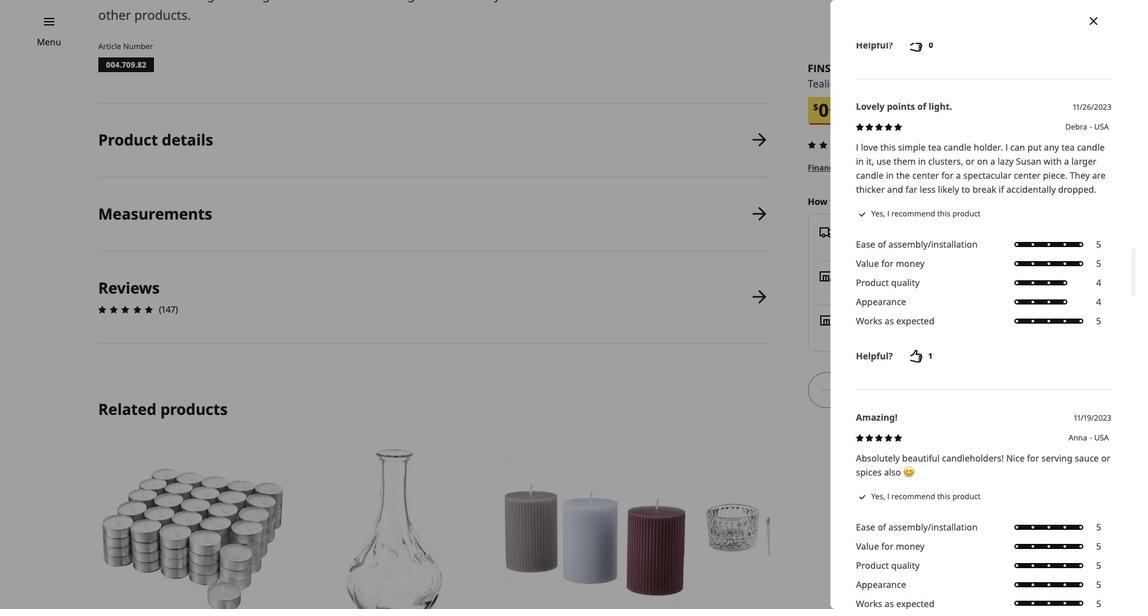 Task type: vqa. For each thing, say whether or not it's contained in the screenshot.
BESTÅ BUYING GUIDE
no



Task type: describe. For each thing, give the bounding box(es) containing it.
ease for i love this simple tea candle holder. i can put any tea candle in it, use them in clusters, or on a lazy susan with a larger candle in the center for a spectacular center piece. they are thicker and far less likely to break if accidentally dropped.
[[856, 238, 876, 250]]

recommend for this
[[892, 209, 936, 219]]

options
[[848, 162, 877, 173]]

0 horizontal spatial candle
[[856, 169, 884, 181]]

if
[[999, 183, 1005, 195]]

a timeless and elegant design makes finsmak tealight holder easy to use and combine with other products.
[[98, 0, 652, 24]]

1 vertical spatial 0
[[819, 98, 830, 122]]

add to bag
[[965, 384, 1013, 396]]

money for i love this simple tea candle holder. i can put any tea candle in it, use them in clusters, or on a lazy susan with a larger candle in the center for a spectacular center piece. they are thicker and far less likely to break if accidentally dropped.
[[896, 257, 925, 269]]

add
[[965, 384, 983, 396]]

product details heading
[[98, 129, 213, 150]]

usa for absolutely beautiful candleholders! nice for serving sauce or spices also 😊
[[1095, 432, 1109, 443]]

at
[[876, 284, 884, 296]]

value for absolutely beautiful candleholders! nice for serving sauce or spices also 😊
[[856, 540, 879, 553]]

any
[[1045, 141, 1060, 153]]

thicker
[[856, 183, 885, 195]]

expected
[[897, 315, 935, 327]]

49
[[832, 101, 843, 113]]

change store button
[[1030, 195, 1086, 209]]

2 horizontal spatial candle
[[1078, 141, 1105, 153]]

works
[[856, 315, 883, 327]]

4 for product quality
[[1097, 277, 1102, 289]]

4 5 from the top
[[1097, 521, 1102, 533]]

value for i love this simple tea candle holder. i can put any tea candle in it, use them in clusters, or on a lazy susan with a larger candle in the center for a spectacular center piece. they are thicker and far less likely to break if accidentally dropped.
[[856, 257, 879, 269]]

timeless
[[110, 0, 160, 3]]

change store
[[1030, 196, 1086, 208]]

product for nice
[[953, 492, 981, 502]]

assembly/installation for candleholders!
[[889, 521, 978, 533]]

>
[[960, 162, 965, 173]]

product for lovely points of light.
[[856, 277, 889, 289]]

anna - usa
[[1069, 432, 1109, 443]]

dialog containing helpful?
[[831, 0, 1138, 610]]

1 horizontal spatial and
[[544, 0, 567, 3]]

1 " button
[[941, 76, 952, 92]]

ease of assembly/installation for absolutely beautiful candleholders! nice for serving sauce or spices also 😊
[[856, 521, 978, 533]]

elegant
[[189, 0, 234, 3]]

for inside absolutely beautiful candleholders! nice for serving sauce or spices also 😊
[[1027, 452, 1040, 464]]

product quality for absolutely beautiful candleholders! nice for serving sauce or spices also 😊
[[856, 560, 920, 572]]

holder,
[[849, 77, 882, 91]]

review: 4.9 out of 5 stars. total reviews: 147 image inside (147) button
[[804, 138, 866, 153]]

or inside i love this simple tea candle holder. i can put any tea candle in it, use them in clusters, or on a lazy susan with a larger candle in the center for a spectacular center piece. they are thicker and far less likely to break if accidentally dropped.
[[966, 155, 975, 167]]

0 button
[[898, 32, 949, 58]]

finsmak inside a timeless and elegant design makes finsmak tealight holder easy to use and combine with other products.
[[324, 0, 379, 3]]

other
[[98, 6, 131, 24]]

candleholders!
[[943, 452, 1004, 464]]

this for amazing!
[[938, 492, 951, 502]]

available button
[[819, 217, 1076, 261]]

- for i love this simple tea candle holder. i can put any tea candle in it, use them in clusters, or on a lazy susan with a larger candle in the center for a spectacular center piece. they are thicker and far less likely to break if accidentally dropped.
[[1090, 121, 1093, 132]]

susan
[[1017, 155, 1042, 167]]

light.
[[929, 100, 953, 112]]

i left love in the top of the page
[[856, 141, 859, 153]]

and inside i love this simple tea candle holder. i can put any tea candle in it, use them in clusters, or on a lazy susan with a larger candle in the center for a spectacular center piece. they are thicker and far less likely to break if accidentally dropped.
[[888, 183, 904, 195]]

can
[[1011, 141, 1026, 153]]

in store
[[842, 314, 876, 326]]

6 5 from the top
[[1097, 560, 1102, 572]]

11/26/2023
[[1074, 101, 1112, 112]]

easy
[[474, 0, 501, 3]]

product for amazing!
[[856, 560, 889, 572]]

1 horizontal spatial in
[[886, 169, 894, 181]]

nice
[[1007, 452, 1025, 464]]

helpful? for the 1 button
[[856, 350, 893, 362]]

helpful? for 0 button
[[856, 39, 893, 51]]

use inside i love this simple tea candle holder. i can put any tea candle in it, use them in clusters, or on a lazy susan with a larger candle in the center for a spectacular center piece. they are thicker and far less likely to break if accidentally dropped.
[[877, 155, 892, 167]]

dropped.
[[1059, 183, 1097, 195]]

this inside i love this simple tea candle holder. i can put any tea candle in it, use them in clusters, or on a lazy susan with a larger candle in the center for a spectacular center piece. they are thicker and far less likely to break if accidentally dropped.
[[881, 141, 896, 153]]

bag
[[997, 384, 1013, 396]]

with inside a timeless and elegant design makes finsmak tealight holder easy to use and combine with other products.
[[626, 0, 652, 3]]

glass,
[[911, 77, 938, 91]]

piece.
[[1043, 169, 1068, 181]]

money for absolutely beautiful candleholders! nice for serving sauce or spices also 😊
[[896, 540, 925, 553]]

0 horizontal spatial a
[[956, 169, 961, 181]]

measurements button
[[98, 178, 770, 251]]

beautiful
[[903, 452, 940, 464]]

0 horizontal spatial and
[[163, 0, 186, 3]]

add to bag button
[[892, 373, 1086, 408]]

list containing product details
[[94, 104, 770, 344]]

pick up
[[842, 270, 875, 282]]

of for lovely points of light.
[[878, 238, 887, 250]]

how to get it
[[808, 196, 865, 208]]

get
[[842, 196, 857, 208]]

$ 0 . 49
[[814, 98, 843, 122]]

1 tea from the left
[[929, 141, 942, 153]]

pick for pick up at canton, mi
[[842, 284, 859, 296]]

financing options are available. details >
[[808, 162, 965, 173]]

are inside i love this simple tea candle holder. i can put any tea candle in it, use them in clusters, or on a lazy susan with a larger candle in the center for a spectacular center piece. they are thicker and far less likely to break if accidentally dropped.
[[1093, 169, 1106, 181]]

anna
[[1069, 432, 1088, 443]]

appearance for absolutely beautiful candleholders! nice for serving sauce or spices also 😊
[[856, 579, 907, 591]]

spices
[[856, 466, 882, 478]]

likely
[[938, 183, 960, 195]]

ease of assembly/installation for i love this simple tea candle holder. i can put any tea candle in it, use them in clusters, or on a lazy susan with a larger candle in the center for a spectacular center piece. they are thicker and far less likely to break if accidentally dropped.
[[856, 238, 978, 250]]

how
[[808, 196, 828, 208]]

yes, i recommend this product for candleholders!
[[872, 492, 981, 502]]

3 5 from the top
[[1097, 315, 1102, 327]]

yes, for i love this simple tea candle holder. i can put any tea candle in it, use them in clusters, or on a lazy susan with a larger candle in the center for a spectacular center piece. they are thicker and far less likely to break if accidentally dropped.
[[872, 209, 886, 219]]

1 button
[[898, 344, 948, 369]]

quality for absolutely beautiful candleholders! nice for serving sauce or spices also 😊
[[892, 560, 920, 572]]

clear
[[885, 77, 908, 91]]

larger
[[1072, 155, 1097, 167]]

the
[[897, 169, 910, 181]]

in
[[842, 314, 851, 326]]

lazy
[[998, 155, 1014, 167]]

serving
[[1042, 452, 1073, 464]]

value for money for absolutely beautiful candleholders! nice for serving sauce or spices also 😊
[[856, 540, 925, 553]]

simple
[[898, 141, 926, 153]]

ease for absolutely beautiful candleholders! nice for serving sauce or spices also 😊
[[856, 521, 876, 533]]

a
[[98, 0, 106, 3]]

1 5 from the top
[[1097, 238, 1102, 250]]

holder.
[[974, 141, 1004, 153]]

mi
[[921, 284, 932, 296]]

2 horizontal spatial in
[[919, 155, 926, 167]]

design
[[238, 0, 278, 3]]

(147) button
[[804, 137, 888, 153]]

1 horizontal spatial a
[[991, 155, 996, 167]]

2 horizontal spatial a
[[1065, 155, 1070, 167]]

details
[[932, 162, 958, 173]]

accidentally
[[1007, 183, 1056, 195]]

measurements
[[98, 203, 212, 224]]

to left get
[[830, 196, 840, 208]]

document containing helpful?
[[831, 0, 1138, 610]]

absolutely
[[856, 452, 900, 464]]

it
[[859, 196, 865, 208]]

clusters,
[[929, 155, 964, 167]]

product details button
[[98, 104, 770, 177]]

also
[[884, 466, 901, 478]]

debra
[[1066, 121, 1088, 132]]

absolutely beautiful candleholders! nice for serving sauce or spices also 😊
[[856, 452, 1111, 478]]



Task type: locate. For each thing, give the bounding box(es) containing it.
in left it, in the right top of the page
[[856, 155, 864, 167]]

1 horizontal spatial 1
[[941, 77, 945, 91]]

them
[[894, 155, 916, 167]]

and
[[163, 0, 186, 3], [544, 0, 567, 3], [888, 183, 904, 195]]

in
[[856, 155, 864, 167], [919, 155, 926, 167], [886, 169, 894, 181]]

1 center from the left
[[913, 169, 940, 181]]

2 ease from the top
[[856, 521, 876, 533]]

1 yes, i recommend this product from the top
[[872, 209, 981, 219]]

2 assembly/installation from the top
[[889, 521, 978, 533]]

value for money for i love this simple tea candle holder. i can put any tea candle in it, use them in clusters, or on a lazy susan with a larger candle in the center for a spectacular center piece. they are thicker and far less likely to break if accidentally dropped.
[[856, 257, 925, 269]]

1 vertical spatial of
[[878, 238, 887, 250]]

menu button
[[37, 35, 61, 49]]

4 for appearance
[[1097, 296, 1102, 308]]

tea
[[929, 141, 942, 153], [1062, 141, 1075, 153]]

and left combine
[[544, 0, 567, 3]]

0 vertical spatial money
[[896, 257, 925, 269]]

0 horizontal spatial 0
[[819, 98, 830, 122]]

(147) inside (147) button
[[869, 139, 888, 151]]

0 vertical spatial product
[[953, 209, 981, 219]]

product inside 'product details' button
[[98, 129, 158, 150]]

1 4 from the top
[[1097, 277, 1102, 289]]

up for pick up
[[863, 270, 875, 282]]

2 yes, from the top
[[872, 492, 886, 502]]

(147)
[[869, 139, 888, 151], [159, 303, 178, 316]]

or inside absolutely beautiful candleholders! nice for serving sauce or spices also 😊
[[1102, 452, 1111, 464]]

of down also
[[878, 521, 887, 533]]

1 helpful? from the top
[[856, 39, 893, 51]]

1 vertical spatial yes,
[[872, 492, 886, 502]]

yes, i recommend this product down less
[[872, 209, 981, 219]]

product
[[98, 129, 158, 150], [856, 277, 889, 289], [856, 560, 889, 572]]

candle
[[944, 141, 972, 153], [1078, 141, 1105, 153], [856, 169, 884, 181]]

0 vertical spatial appearance
[[856, 296, 907, 308]]

amazing!
[[856, 411, 898, 423]]

1 vertical spatial value
[[856, 540, 879, 553]]

0 horizontal spatial with
[[626, 0, 652, 3]]

0 horizontal spatial tea
[[929, 141, 942, 153]]

0 vertical spatial store
[[1065, 196, 1086, 208]]

product down absolutely beautiful candleholders! nice for serving sauce or spices also 😊
[[953, 492, 981, 502]]

helpful? down the works
[[856, 350, 893, 362]]

i up available
[[888, 209, 890, 219]]

2 usa from the top
[[1095, 432, 1109, 443]]

1 vertical spatial this
[[938, 209, 951, 219]]

candle down it, in the right top of the page
[[856, 169, 884, 181]]

it,
[[867, 155, 874, 167]]

$
[[814, 101, 819, 113]]

0 vertical spatial or
[[966, 155, 975, 167]]

assembly/installation for this
[[889, 238, 978, 250]]

2 money from the top
[[896, 540, 925, 553]]

makes
[[281, 0, 321, 3]]

to inside i love this simple tea candle holder. i can put any tea candle in it, use them in clusters, or on a lazy susan with a larger candle in the center for a spectacular center piece. they are thicker and far less likely to break if accidentally dropped.
[[962, 183, 971, 195]]

1 product from the top
[[953, 209, 981, 219]]

1 vertical spatial appearance
[[856, 579, 907, 591]]

1 vertical spatial helpful?
[[856, 350, 893, 362]]

tea up clusters,
[[929, 141, 942, 153]]

1 horizontal spatial candle
[[944, 141, 972, 153]]

.
[[830, 101, 832, 113]]

yes, i recommend this product down 😊
[[872, 492, 981, 502]]

1 horizontal spatial (147)
[[869, 139, 888, 151]]

ease of assembly/installation down 😊
[[856, 521, 978, 533]]

available
[[857, 240, 895, 252]]

0 vertical spatial -
[[1090, 121, 1093, 132]]

store inside button
[[1065, 196, 1086, 208]]

1 - from the top
[[1090, 121, 1093, 132]]

1 vertical spatial recommend
[[892, 492, 936, 502]]

are inside financing options are available. details > "button"
[[878, 162, 891, 173]]

they
[[1070, 169, 1090, 181]]

with inside i love this simple tea candle holder. i can put any tea candle in it, use them in clusters, or on a lazy susan with a larger candle in the center for a spectacular center piece. they are thicker and far less likely to break if accidentally dropped.
[[1044, 155, 1062, 167]]

combine
[[571, 0, 623, 3]]

2 - from the top
[[1090, 432, 1093, 443]]

up up pick up at canton, mi group at the right top of the page
[[863, 270, 875, 282]]

or
[[966, 155, 975, 167], [1102, 452, 1111, 464]]

product for simple
[[953, 209, 981, 219]]

1 horizontal spatial use
[[877, 155, 892, 167]]

1 vertical spatial finsmak
[[808, 61, 854, 75]]

Quantity input value text field
[[839, 373, 856, 408]]

7 5 from the top
[[1097, 579, 1102, 591]]

canton,
[[886, 284, 919, 296]]

1 horizontal spatial review: 4.9 out of 5 stars. total reviews: 147 image
[[804, 138, 866, 153]]

0 horizontal spatial use
[[520, 0, 541, 3]]

or right >
[[966, 155, 975, 167]]

works as expected
[[856, 315, 935, 327]]

(147) up it, in the right top of the page
[[869, 139, 888, 151]]

1 ease from the top
[[856, 238, 876, 250]]

1 inside button
[[929, 351, 933, 361]]

assembly/installation down 😊
[[889, 521, 978, 533]]

0 horizontal spatial (147)
[[159, 303, 178, 316]]

1 vertical spatial pick
[[842, 284, 859, 296]]

are right 'they'
[[1093, 169, 1106, 181]]

of left light.
[[918, 100, 927, 112]]

kopparlönn scented pillar candle, almond & cherry/mixed colors, 30 hr image
[[501, 446, 689, 610]]

0 vertical spatial product
[[98, 129, 158, 150]]

0 vertical spatial use
[[520, 0, 541, 3]]

1 money from the top
[[896, 257, 925, 269]]

put
[[1028, 141, 1042, 153]]

1 vertical spatial 4
[[1097, 296, 1102, 308]]

0 horizontal spatial or
[[966, 155, 975, 167]]

ease down spices
[[856, 521, 876, 533]]

2 appearance from the top
[[856, 579, 907, 591]]

2 horizontal spatial and
[[888, 183, 904, 195]]

1 vertical spatial store
[[853, 314, 876, 326]]

this for lovely points of light.
[[938, 209, 951, 219]]

available.
[[893, 162, 930, 173]]

2 vertical spatial of
[[878, 521, 887, 533]]

1 left "
[[941, 77, 945, 91]]

break
[[973, 183, 997, 195]]

to inside button
[[985, 384, 994, 396]]

2 ease of assembly/installation from the top
[[856, 521, 978, 533]]

ease of assembly/installation up canton, mi button
[[856, 238, 978, 250]]

are right it, in the right top of the page
[[878, 162, 891, 173]]

2 quality from the top
[[892, 560, 920, 572]]

0 inside button
[[929, 39, 934, 50]]

document
[[831, 0, 1138, 610]]

usa down 11/19/2023 at the right
[[1095, 432, 1109, 443]]

product quality for i love this simple tea candle holder. i can put any tea candle in it, use them in clusters, or on a lazy susan with a larger candle in the center for a spectacular center piece. they are thicker and far less likely to break if accidentally dropped.
[[856, 277, 920, 289]]

i left can
[[1006, 141, 1008, 153]]

center down the 'susan'
[[1014, 169, 1041, 181]]

sauce
[[1075, 452, 1099, 464]]

finsmak tealight holder, clear glass, 1 "
[[808, 61, 952, 91]]

number
[[123, 41, 153, 52]]

1 vertical spatial up
[[861, 284, 873, 296]]

1 vertical spatial usa
[[1095, 432, 1109, 443]]

use right easy
[[520, 0, 541, 3]]

5 5 from the top
[[1097, 540, 1102, 553]]

usa for i love this simple tea candle holder. i can put any tea candle in it, use them in clusters, or on a lazy susan with a larger candle in the center for a spectacular center piece. they are thicker and far less likely to break if accidentally dropped.
[[1095, 121, 1109, 132]]

details
[[162, 129, 213, 150]]

1 vertical spatial money
[[896, 540, 925, 553]]

pick down pick up
[[842, 284, 859, 296]]

use inside a timeless and elegant design makes finsmak tealight holder easy to use and combine with other products.
[[520, 0, 541, 3]]

1 vertical spatial product
[[953, 492, 981, 502]]

helpful? up the "finsmak tealight holder, clear glass, 1 ""
[[856, 39, 893, 51]]

usa down 11/26/2023
[[1095, 121, 1109, 132]]

article number
[[98, 41, 153, 52]]

yes, for absolutely beautiful candleholders! nice for serving sauce or spices also 😊
[[872, 492, 886, 502]]

2 5 from the top
[[1097, 257, 1102, 269]]

1 vertical spatial with
[[1044, 155, 1062, 167]]

as
[[885, 315, 894, 327]]

0 vertical spatial recommend
[[892, 209, 936, 219]]

appearance for i love this simple tea candle holder. i can put any tea candle in it, use them in clusters, or on a lazy susan with a larger candle in the center for a spectacular center piece. they are thicker and far less likely to break if accidentally dropped.
[[856, 296, 907, 308]]

less
[[920, 183, 936, 195]]

store down dropped.
[[1065, 196, 1086, 208]]

1 usa from the top
[[1095, 121, 1109, 132]]

finsmak up 'tealight'
[[808, 61, 854, 75]]

love
[[861, 141, 878, 153]]

financing options are available. details > button
[[808, 162, 965, 174]]

of for amazing!
[[878, 521, 887, 533]]

2 helpful? from the top
[[856, 350, 893, 362]]

pick up at canton, mi group
[[842, 284, 932, 296]]

1 product quality from the top
[[856, 277, 920, 289]]

1 ease of assembly/installation from the top
[[856, 238, 978, 250]]

0 vertical spatial (147)
[[869, 139, 888, 151]]

1 vertical spatial -
[[1090, 432, 1093, 443]]

(147) for review: 4.9 out of 5 stars. total reviews: 147 image within the (147) button
[[869, 139, 888, 151]]

1 vertical spatial ease
[[856, 521, 876, 533]]

1 vertical spatial (147)
[[159, 303, 178, 316]]

products.
[[134, 6, 191, 24]]

review: 4.9 out of 5 stars. total reviews: 147 image down reviews heading
[[94, 302, 156, 317]]

2 value from the top
[[856, 540, 879, 553]]

list
[[94, 104, 770, 344]]

use right it, in the right top of the page
[[877, 155, 892, 167]]

2 product quality from the top
[[856, 560, 920, 572]]

in left the
[[886, 169, 894, 181]]

0 vertical spatial review: 4.9 out of 5 stars. total reviews: 147 image
[[804, 138, 866, 153]]

quality
[[892, 277, 920, 289], [892, 560, 920, 572]]

2 4 from the top
[[1097, 296, 1102, 308]]

1 vertical spatial ease of assembly/installation
[[856, 521, 978, 533]]

0 vertical spatial assembly/installation
[[889, 238, 978, 250]]

0 vertical spatial helpful?
[[856, 39, 893, 51]]

1 yes, from the top
[[872, 209, 886, 219]]

pick for pick up
[[842, 270, 861, 282]]

ease up pick up
[[856, 238, 876, 250]]

candle up larger
[[1078, 141, 1105, 153]]

1 vertical spatial 1
[[929, 351, 933, 361]]

ease of assembly/installation
[[856, 238, 978, 250], [856, 521, 978, 533]]

- right debra
[[1090, 121, 1093, 132]]

candle up clusters,
[[944, 141, 972, 153]]

value for money
[[856, 257, 925, 269], [856, 540, 925, 553]]

review: 4.9 out of 5 stars. total reviews: 147 image up financing
[[804, 138, 866, 153]]

review: 4.9 out of 5 stars. total reviews: 147 image
[[804, 138, 866, 153], [94, 302, 156, 317]]

for inside i love this simple tea candle holder. i can put any tea candle in it, use them in clusters, or on a lazy susan with a larger candle in the center for a spectacular center piece. they are thicker and far less likely to break if accidentally dropped.
[[942, 169, 954, 181]]

1
[[941, 77, 945, 91], [929, 351, 933, 361]]

related
[[98, 399, 156, 420]]

with down any
[[1044, 155, 1062, 167]]

0 horizontal spatial review: 4.9 out of 5 stars. total reviews: 147 image
[[94, 302, 156, 317]]

to
[[504, 0, 517, 3], [962, 183, 971, 195], [830, 196, 840, 208], [985, 384, 994, 396]]

this down 'beautiful'
[[938, 492, 951, 502]]

far
[[906, 183, 918, 195]]

finsmak
[[324, 0, 379, 3], [808, 61, 854, 75]]

a up 'likely'
[[956, 169, 961, 181]]

2 vertical spatial product
[[856, 560, 889, 572]]

menu
[[37, 36, 61, 48]]

dialog
[[831, 0, 1138, 610]]

2 center from the left
[[1014, 169, 1041, 181]]

1 vertical spatial review: 4.9 out of 5 stars. total reviews: 147 image
[[94, 302, 156, 317]]

0 horizontal spatial finsmak
[[324, 0, 379, 3]]

up left at
[[861, 284, 873, 296]]

use
[[520, 0, 541, 3], [877, 155, 892, 167]]

0 left 49 at right top
[[819, 98, 830, 122]]

canton, mi button
[[886, 284, 932, 296]]

with right combine
[[626, 0, 652, 3]]

of up at
[[878, 238, 887, 250]]

(147) down reviews heading
[[159, 303, 178, 316]]

product
[[953, 209, 981, 219], [953, 492, 981, 502]]

1 vertical spatial value for money
[[856, 540, 925, 553]]

2 tea from the left
[[1062, 141, 1075, 153]]

1 assembly/installation from the top
[[889, 238, 978, 250]]

reviews heading
[[98, 277, 160, 298]]

2 recommend from the top
[[892, 492, 936, 502]]

usa
[[1095, 121, 1109, 132], [1095, 432, 1109, 443]]

to inside a timeless and elegant design makes finsmak tealight holder easy to use and combine with other products.
[[504, 0, 517, 3]]

0 up glass,
[[929, 39, 934, 50]]

0 horizontal spatial in
[[856, 155, 864, 167]]

store for change store
[[1065, 196, 1086, 208]]

1 value for money from the top
[[856, 257, 925, 269]]

004.709.82
[[106, 59, 146, 70]]

0 vertical spatial 0
[[929, 39, 934, 50]]

1 horizontal spatial finsmak
[[808, 61, 854, 75]]

0 vertical spatial yes, i recommend this product
[[872, 209, 981, 219]]

0 vertical spatial product quality
[[856, 277, 920, 289]]

1 down expected
[[929, 351, 933, 361]]

related products
[[98, 399, 228, 420]]

1 horizontal spatial with
[[1044, 155, 1062, 167]]

1 recommend from the top
[[892, 209, 936, 219]]

1 horizontal spatial tea
[[1062, 141, 1075, 153]]

lovely points of light.
[[856, 100, 953, 112]]

spectacular
[[964, 169, 1012, 181]]

0 vertical spatial finsmak
[[324, 0, 379, 3]]

0 vertical spatial value for money
[[856, 257, 925, 269]]

and up products.
[[163, 0, 186, 3]]

ease
[[856, 238, 876, 250], [856, 521, 876, 533]]

0 vertical spatial this
[[881, 141, 896, 153]]

viljestark vase, clear glass, 6 ¾ " image
[[300, 446, 488, 610]]

0 vertical spatial 1
[[941, 77, 945, 91]]

0 vertical spatial yes,
[[872, 209, 886, 219]]

pick up at canton, mi
[[842, 284, 932, 296]]

right image
[[1060, 231, 1076, 247]]

debra - usa
[[1066, 121, 1109, 132]]

1 pick from the top
[[842, 270, 861, 282]]

to left bag
[[985, 384, 994, 396]]

recommend down far
[[892, 209, 936, 219]]

0 vertical spatial value
[[856, 257, 879, 269]]

0 vertical spatial ease
[[856, 238, 876, 250]]

1 vertical spatial product quality
[[856, 560, 920, 572]]

quality for i love this simple tea candle holder. i can put any tea candle in it, use them in clusters, or on a lazy susan with a larger candle in the center for a spectacular center piece. they are thicker and far less likely to break if accidentally dropped.
[[892, 277, 920, 289]]

yes, down spices
[[872, 492, 886, 502]]

1 vertical spatial or
[[1102, 452, 1111, 464]]

points
[[887, 100, 915, 112]]

finsmak right makes
[[324, 0, 379, 3]]

2 value for money from the top
[[856, 540, 925, 553]]

value
[[856, 257, 879, 269], [856, 540, 879, 553]]

1 vertical spatial product
[[856, 277, 889, 289]]

1 vertical spatial use
[[877, 155, 892, 167]]

1 horizontal spatial or
[[1102, 452, 1111, 464]]

0 vertical spatial of
[[918, 100, 927, 112]]

1 appearance from the top
[[856, 296, 907, 308]]

0 horizontal spatial store
[[853, 314, 876, 326]]

0 horizontal spatial center
[[913, 169, 940, 181]]

center up less
[[913, 169, 940, 181]]

0 vertical spatial 4
[[1097, 277, 1102, 289]]

helpful?
[[856, 39, 893, 51], [856, 350, 893, 362]]

recommend down 😊
[[892, 492, 936, 502]]

with
[[626, 0, 652, 3], [1044, 155, 1062, 167]]

0 vertical spatial ease of assembly/installation
[[856, 238, 978, 250]]

1 horizontal spatial center
[[1014, 169, 1041, 181]]

1 vertical spatial assembly/installation
[[889, 521, 978, 533]]

assembly/installation up the mi
[[889, 238, 978, 250]]

1 horizontal spatial store
[[1065, 196, 1086, 208]]

smällspirea tealight holder, clear glass/patterned, 1 ½ " image
[[702, 446, 891, 610]]

0 vertical spatial usa
[[1095, 121, 1109, 132]]

1 horizontal spatial 0
[[929, 39, 934, 50]]

- for absolutely beautiful candleholders! nice for serving sauce or spices also 😊
[[1090, 432, 1093, 443]]

yes, down 'thicker' on the right of the page
[[872, 209, 886, 219]]

1 vertical spatial yes, i recommend this product
[[872, 492, 981, 502]]

1 quality from the top
[[892, 277, 920, 289]]

1 inside the "finsmak tealight holder, clear glass, 1 ""
[[941, 77, 945, 91]]

finsmak inside the "finsmak tealight holder, clear glass, 1 ""
[[808, 61, 854, 75]]

0 vertical spatial pick
[[842, 270, 861, 282]]

in down simple
[[919, 155, 926, 167]]

1 horizontal spatial are
[[1093, 169, 1106, 181]]

2 product from the top
[[953, 492, 981, 502]]

0 horizontal spatial 1
[[929, 351, 933, 361]]

glimma unscented tealights image
[[98, 446, 287, 610]]

to right 'likely'
[[962, 183, 971, 195]]

store for in store
[[853, 314, 876, 326]]

or right sauce
[[1102, 452, 1111, 464]]

1 vertical spatial quality
[[892, 560, 920, 572]]

and down the
[[888, 183, 904, 195]]

a left larger
[[1065, 155, 1070, 167]]

pick up pick up at canton, mi group at the right top of the page
[[842, 270, 861, 282]]

a right the on
[[991, 155, 996, 167]]

tea right any
[[1062, 141, 1075, 153]]

0 vertical spatial up
[[863, 270, 875, 282]]

product down 'break'
[[953, 209, 981, 219]]

i down also
[[888, 492, 890, 502]]

recommend for candleholders!
[[892, 492, 936, 502]]

products
[[160, 399, 228, 420]]

- right anna
[[1090, 432, 1093, 443]]

0 vertical spatial quality
[[892, 277, 920, 289]]

lovely
[[856, 100, 885, 112]]

up for pick up at canton, mi
[[861, 284, 873, 296]]

2 yes, i recommend this product from the top
[[872, 492, 981, 502]]

this down 'likely'
[[938, 209, 951, 219]]

store right in
[[853, 314, 876, 326]]

11/19/2023
[[1074, 413, 1112, 423]]

tealight
[[808, 77, 846, 91]]

0 horizontal spatial are
[[878, 162, 891, 173]]

😊
[[904, 466, 915, 478]]

to right easy
[[504, 0, 517, 3]]

1 value from the top
[[856, 257, 879, 269]]

2 vertical spatial this
[[938, 492, 951, 502]]

change
[[1030, 196, 1063, 208]]

2 pick from the top
[[842, 284, 859, 296]]

product details
[[98, 129, 213, 150]]

yes, i recommend this product
[[872, 209, 981, 219], [872, 492, 981, 502]]

holder
[[431, 0, 471, 3]]

this right love in the top of the page
[[881, 141, 896, 153]]

(147) for the left review: 4.9 out of 5 stars. total reviews: 147 image
[[159, 303, 178, 316]]

yes, i recommend this product for this
[[872, 209, 981, 219]]

measurements heading
[[98, 203, 212, 224]]



